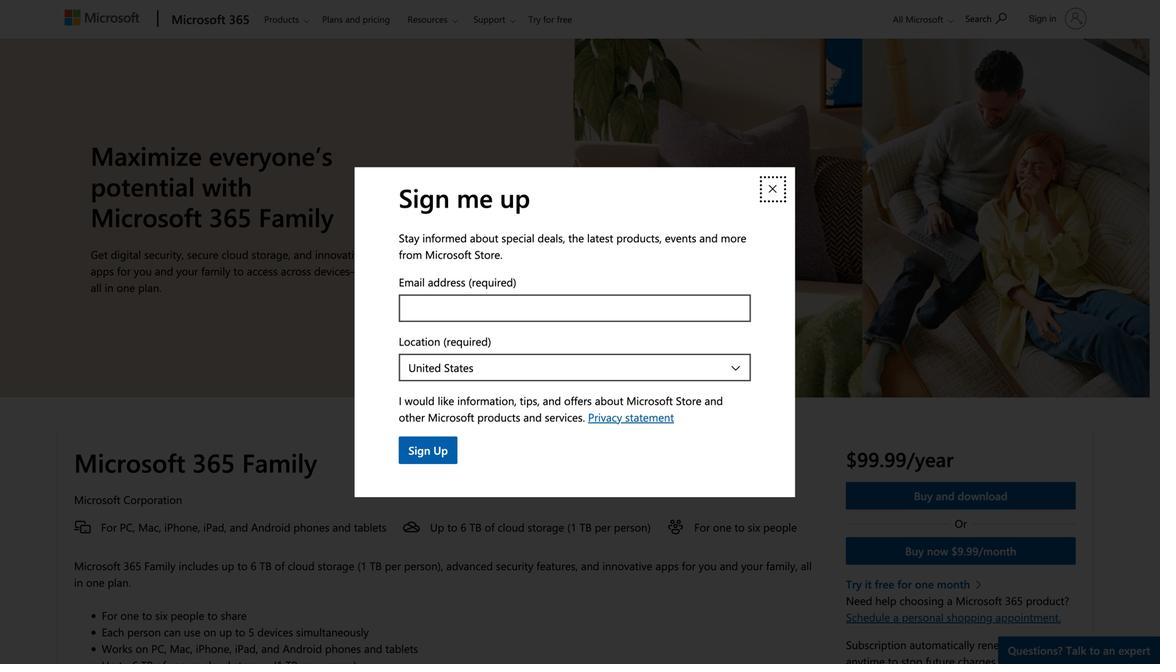 Task type: locate. For each thing, give the bounding box(es) containing it.
1 vertical spatial buy
[[905, 544, 924, 559]]

1 vertical spatial sign
[[399, 180, 450, 215]]

1 vertical spatial about
[[595, 393, 623, 408]]

sign inside button
[[408, 443, 430, 458]]

maximize everyone's potential with microsoft 365 family
[[91, 138, 334, 234]]

you down digital
[[134, 264, 152, 278]]

1 vertical spatial people
[[171, 609, 204, 624]]

future
[[926, 655, 955, 665]]

family inside microsoft 365 family includes up to 6 tb of cloud storage (1 tb per person), advanced security features, and innovative apps for you and your family, all in one plan.
[[144, 559, 176, 574]]

1 vertical spatial 6
[[251, 559, 257, 574]]

products
[[477, 410, 520, 425]]

sign up
[[408, 443, 448, 458]]

up
[[500, 180, 530, 215], [222, 559, 234, 574], [219, 625, 232, 640]]

and
[[345, 13, 360, 25], [699, 230, 718, 245], [294, 247, 312, 262], [155, 264, 173, 278], [543, 393, 561, 408], [705, 393, 723, 408], [523, 410, 542, 425], [936, 489, 955, 504], [230, 520, 248, 535], [332, 520, 351, 535], [581, 559, 599, 574], [720, 559, 738, 574], [261, 642, 280, 657], [364, 642, 382, 657]]

0 horizontal spatial apps
[[91, 264, 114, 278]]

for inside try for free "link"
[[543, 13, 554, 25]]

sign for sign me up
[[399, 180, 450, 215]]

buy for buy now $9.99/month
[[905, 544, 924, 559]]

family for microsoft 365 family includes up to 6 tb of cloud storage (1 tb per person), advanced security features, and innovative apps for you and your family, all in one plan.
[[144, 559, 176, 574]]

free for for
[[557, 13, 572, 25]]

latest
[[587, 230, 613, 245]]

on right use
[[204, 625, 216, 640]]

0 horizontal spatial 6
[[251, 559, 257, 574]]

in inside microsoft 365 family includes up to 6 tb of cloud storage (1 tb per person), advanced security features, and innovative apps for you and your family, all in one plan.
[[74, 576, 83, 591]]

1 vertical spatial android
[[283, 642, 322, 657]]

microsoft
[[171, 11, 226, 27], [91, 200, 202, 234], [425, 247, 471, 262], [626, 393, 673, 408], [428, 410, 474, 425], [74, 446, 185, 480], [74, 493, 120, 508], [74, 559, 120, 574], [956, 594, 1002, 609]]

your down secure
[[176, 264, 198, 278]]

0 vertical spatial innovative
[[315, 247, 365, 262]]

0 vertical spatial on
[[204, 625, 216, 640]]

of down for pc, mac, iphone, ipad, and android phones and tablets
[[275, 559, 285, 574]]

per
[[595, 520, 611, 535], [385, 559, 401, 574]]

0 vertical spatial 6
[[460, 520, 466, 535]]

a up schedule a personal shopping appointment. link
[[947, 594, 953, 609]]

1 horizontal spatial cloud
[[288, 559, 315, 574]]

storage
[[528, 520, 564, 535], [318, 559, 354, 574]]

people up use
[[171, 609, 204, 624]]

about up store.
[[470, 230, 498, 245]]

tb
[[469, 520, 482, 535], [580, 520, 592, 535], [260, 559, 272, 574], [370, 559, 382, 574]]

of
[[485, 520, 495, 535], [275, 559, 285, 574]]

shopping
[[947, 610, 993, 625]]

a
[[947, 594, 953, 609], [893, 610, 899, 625]]

up
[[433, 443, 448, 458], [430, 520, 444, 535]]

0 vertical spatial cloud
[[222, 247, 249, 262]]

pc, down can
[[151, 642, 167, 657]]

you inside microsoft 365 family includes up to 6 tb of cloud storage (1 tb per person), advanced security features, and innovative apps for you and your family, all in one plan.
[[699, 559, 717, 574]]

people for for one to six people
[[763, 520, 797, 535]]

share
[[221, 609, 247, 624]]

1 horizontal spatial you
[[699, 559, 717, 574]]

about
[[470, 230, 498, 245], [595, 393, 623, 408]]

microsoft inside "microsoft 365" link
[[171, 11, 226, 27]]

0 vertical spatial your
[[176, 264, 198, 278]]

one inside for one to six people to share each person can use on up to 5 devices simultaneously works on pc, mac, iphone, ipad, and android phones and tablets
[[120, 609, 139, 624]]

0 horizontal spatial your
[[176, 264, 198, 278]]

1 vertical spatial tablets
[[385, 642, 418, 657]]

ipad, up includes
[[203, 520, 227, 535]]

0 vertical spatial plan.
[[138, 280, 162, 295]]

2 vertical spatial cloud
[[288, 559, 315, 574]]

advanced
[[446, 559, 493, 574]]

0 vertical spatial six
[[748, 520, 760, 535]]

simultaneously
[[296, 625, 369, 640]]

android
[[251, 520, 290, 535], [283, 642, 322, 657]]

(1 up features,
[[567, 520, 577, 535]]

(required) down store.
[[469, 275, 516, 289]]

personal
[[902, 610, 944, 625]]

mac, down 'corporation'
[[138, 520, 161, 535]]

sign inside "link"
[[1029, 13, 1047, 24]]

sign for sign up
[[408, 443, 430, 458]]

0 vertical spatial apps
[[91, 264, 114, 278]]

365 for microsoft 365 family includes up to 6 tb of cloud storage (1 tb per person), advanced security features, and innovative apps for you and your family, all in one plan.
[[123, 559, 141, 574]]

0 vertical spatial about
[[470, 230, 498, 245]]

1 vertical spatial you
[[699, 559, 717, 574]]

sign up button
[[399, 437, 458, 465]]

up inside microsoft 365 family includes up to 6 tb of cloud storage (1 tb per person), advanced security features, and innovative apps for you and your family, all in one plan.
[[222, 559, 234, 574]]

about up 'privacy' on the right of page
[[595, 393, 623, 408]]

1 vertical spatial in
[[105, 280, 114, 295]]

family
[[259, 200, 334, 234], [242, 446, 317, 480], [144, 559, 176, 574]]

0 vertical spatial mac,
[[138, 520, 161, 535]]

stay informed about special deals, the latest products, events and more from microsoft store.
[[399, 230, 746, 262]]

other
[[399, 410, 425, 425]]

up right the me
[[500, 180, 530, 215]]

1 vertical spatial phones
[[325, 642, 361, 657]]

in inside get digital security, secure cloud storage, and innovative apps for you and your family to access across devices— all in one plan.
[[105, 280, 114, 295]]

microsoft 365 link
[[165, 1, 254, 38]]

try for try for free
[[529, 13, 541, 25]]

1 horizontal spatial your
[[741, 559, 763, 574]]

security
[[496, 559, 533, 574]]

six
[[748, 520, 760, 535], [155, 609, 168, 624]]

you down the 'for one to six people'
[[699, 559, 717, 574]]

try
[[529, 13, 541, 25], [846, 577, 862, 592]]

per left person),
[[385, 559, 401, 574]]

0 vertical spatial buy
[[914, 489, 933, 504]]

need help choosing a microsoft 365 product? schedule a personal shopping appointment.
[[846, 594, 1069, 625]]

0 vertical spatial sign
[[1029, 13, 1047, 24]]

1 vertical spatial (required)
[[443, 334, 491, 349]]

buy down '$99.99/year'
[[914, 489, 933, 504]]

365 inside microsoft 365 family includes up to 6 tb of cloud storage (1 tb per person), advanced security features, and innovative apps for you and your family, all in one plan.
[[123, 559, 141, 574]]

0 vertical spatial up
[[433, 443, 448, 458]]

1 horizontal spatial storage
[[528, 520, 564, 535]]

six for for one to six people to share each person can use on up to 5 devices simultaneously works on pc, mac, iphone, ipad, and android phones and tablets
[[155, 609, 168, 624]]

free
[[557, 13, 572, 25], [875, 577, 894, 592]]

storage up simultaneously
[[318, 559, 354, 574]]

1 vertical spatial apps
[[656, 559, 679, 574]]

0 horizontal spatial per
[[385, 559, 401, 574]]

1 horizontal spatial about
[[595, 393, 623, 408]]

one
[[117, 280, 135, 295], [713, 520, 731, 535], [86, 576, 105, 591], [915, 577, 934, 592], [120, 609, 139, 624]]

2 vertical spatial sign
[[408, 443, 430, 458]]

0 horizontal spatial innovative
[[315, 247, 365, 262]]

1 horizontal spatial try
[[846, 577, 862, 592]]

all inside get digital security, secure cloud storage, and innovative apps for you and your family to access across devices— all in one plan.
[[91, 280, 102, 295]]

all down get
[[91, 280, 102, 295]]

(1 left person),
[[357, 559, 367, 574]]

of up advanced
[[485, 520, 495, 535]]

0 horizontal spatial you
[[134, 264, 152, 278]]

365 inside maximize everyone's potential with microsoft 365 family
[[209, 200, 252, 234]]

free inside "link"
[[557, 13, 572, 25]]

plan. down security,
[[138, 280, 162, 295]]

iphone, down use
[[196, 642, 232, 657]]

storage inside microsoft 365 family includes up to 6 tb of cloud storage (1 tb per person), advanced security features, and innovative apps for you and your family, all in one plan.
[[318, 559, 354, 574]]

per left person)
[[595, 520, 611, 535]]

six inside for one to six people to share each person can use on up to 5 devices simultaneously works on pc, mac, iphone, ipad, and android phones and tablets
[[155, 609, 168, 624]]

a surface device showing defender rests on a couch while two people use a surface device together, suggesting that microsoft 365 family can be used securely by many people. image
[[0, 39, 1150, 398]]

1 horizontal spatial of
[[485, 520, 495, 535]]

0 vertical spatial storage
[[528, 520, 564, 535]]

for inside get digital security, secure cloud storage, and innovative apps for you and your family to access across devices— all in one plan.
[[117, 264, 131, 278]]

everyone's
[[209, 138, 333, 173]]

six for for one to six people
[[748, 520, 760, 535]]

plan. up each
[[108, 576, 131, 591]]

0 horizontal spatial in
[[74, 576, 83, 591]]

0 horizontal spatial six
[[155, 609, 168, 624]]

1 vertical spatial storage
[[318, 559, 354, 574]]

one inside get digital security, secure cloud storage, and innovative apps for you and your family to access across devices— all in one plan.
[[117, 280, 135, 295]]

with
[[202, 169, 252, 203]]

anytime
[[846, 655, 885, 665]]

1 vertical spatial try
[[846, 577, 862, 592]]

people
[[763, 520, 797, 535], [171, 609, 204, 624]]

1 horizontal spatial plan.
[[138, 280, 162, 295]]

microsoft inside maximize everyone's potential with microsoft 365 family
[[91, 200, 202, 234]]

try inside "link"
[[529, 13, 541, 25]]

special
[[502, 230, 535, 245]]

0 horizontal spatial try
[[529, 13, 541, 25]]

1 vertical spatial per
[[385, 559, 401, 574]]

0 horizontal spatial cloud
[[222, 247, 249, 262]]

2 vertical spatial up
[[219, 625, 232, 640]]

sign in link
[[1021, 2, 1092, 35]]

up inside button
[[433, 443, 448, 458]]

month
[[937, 577, 970, 592]]

1 vertical spatial innovative
[[602, 559, 652, 574]]

1 horizontal spatial six
[[748, 520, 760, 535]]

1 horizontal spatial pc,
[[151, 642, 167, 657]]

1 vertical spatial of
[[275, 559, 285, 574]]

access
[[247, 264, 278, 278]]

apps
[[91, 264, 114, 278], [656, 559, 679, 574]]

1 vertical spatial all
[[801, 559, 812, 574]]

mac,
[[138, 520, 161, 535], [170, 642, 193, 657]]

1 vertical spatial cloud
[[498, 520, 525, 535]]

up right includes
[[222, 559, 234, 574]]

on down person
[[136, 642, 148, 657]]

1 vertical spatial your
[[741, 559, 763, 574]]

0 horizontal spatial mac,
[[138, 520, 161, 535]]

pc, down microsoft corporation
[[120, 520, 135, 535]]

try it free for one month
[[846, 577, 970, 592]]

on
[[204, 625, 216, 640], [136, 642, 148, 657]]

ipad,
[[203, 520, 227, 535], [235, 642, 258, 657]]

2 vertical spatial family
[[144, 559, 176, 574]]

includes
[[179, 559, 219, 574]]

(required) right 'location'
[[443, 334, 491, 349]]

1 horizontal spatial on
[[204, 625, 216, 640]]

apps inside get digital security, secure cloud storage, and innovative apps for you and your family to access across devices— all in one plan.
[[91, 264, 114, 278]]

pricing
[[363, 13, 390, 25]]

(1 inside microsoft 365 family includes up to 6 tb of cloud storage (1 tb per person), advanced security features, and innovative apps for you and your family, all in one plan.
[[357, 559, 367, 574]]

innovative down person)
[[602, 559, 652, 574]]

1 vertical spatial on
[[136, 642, 148, 657]]

365 for microsoft 365
[[229, 11, 250, 27]]

up up person),
[[430, 520, 444, 535]]

and inside stay informed about special deals, the latest products, events and more from microsoft store.
[[699, 230, 718, 245]]

your left 'family,'
[[741, 559, 763, 574]]

0 horizontal spatial (1
[[357, 559, 367, 574]]

6 up advanced
[[460, 520, 466, 535]]

your inside microsoft 365 family includes up to 6 tb of cloud storage (1 tb per person), advanced security features, and innovative apps for you and your family, all in one plan.
[[741, 559, 763, 574]]

all
[[91, 280, 102, 295], [801, 559, 812, 574]]

all inside microsoft 365 family includes up to 6 tb of cloud storage (1 tb per person), advanced security features, and innovative apps for you and your family, all in one plan.
[[801, 559, 812, 574]]

5
[[248, 625, 254, 640]]

1 horizontal spatial ipad,
[[235, 642, 258, 657]]

innovative
[[315, 247, 365, 262], [602, 559, 652, 574]]

people up 'family,'
[[763, 520, 797, 535]]

microsoft inside need help choosing a microsoft 365 product? schedule a personal shopping appointment.
[[956, 594, 1002, 609]]

your
[[176, 264, 198, 278], [741, 559, 763, 574]]

0 vertical spatial people
[[763, 520, 797, 535]]

0 horizontal spatial storage
[[318, 559, 354, 574]]

innovative inside microsoft 365 family includes up to 6 tb of cloud storage (1 tb per person), advanced security features, and innovative apps for you and your family, all in one plan.
[[602, 559, 652, 574]]

people inside for one to six people to share each person can use on up to 5 devices simultaneously works on pc, mac, iphone, ipad, and android phones and tablets
[[171, 609, 204, 624]]

phones inside for one to six people to share each person can use on up to 5 devices simultaneously works on pc, mac, iphone, ipad, and android phones and tablets
[[325, 642, 361, 657]]

storage up features,
[[528, 520, 564, 535]]

1 horizontal spatial all
[[801, 559, 812, 574]]

0 horizontal spatial about
[[470, 230, 498, 245]]

0 vertical spatial ipad,
[[203, 520, 227, 535]]

1 vertical spatial a
[[893, 610, 899, 625]]

get
[[91, 247, 108, 262]]

iphone, down 'corporation'
[[164, 520, 200, 535]]

your inside get digital security, secure cloud storage, and innovative apps for you and your family to access across devices— all in one plan.
[[176, 264, 198, 278]]

1 vertical spatial mac,
[[170, 642, 193, 657]]

up down 'like'
[[433, 443, 448, 458]]

stay
[[399, 230, 419, 245]]

to inside get digital security, secure cloud storage, and innovative apps for you and your family to access across devices— all in one plan.
[[234, 264, 244, 278]]

plans and pricing link
[[316, 1, 396, 34]]

2 vertical spatial in
[[74, 576, 83, 591]]

phones
[[294, 520, 329, 535], [325, 642, 361, 657]]

privacy statement link
[[588, 410, 674, 425]]

0 vertical spatial pc,
[[120, 520, 135, 535]]

ipad, down 5
[[235, 642, 258, 657]]

free for it
[[875, 577, 894, 592]]

works
[[102, 642, 132, 657]]

0 vertical spatial you
[[134, 264, 152, 278]]

per inside microsoft 365 family includes up to 6 tb of cloud storage (1 tb per person), advanced security features, and innovative apps for you and your family, all in one plan.
[[385, 559, 401, 574]]

0 vertical spatial family
[[259, 200, 334, 234]]

to inside subscription automatically renews. cancel anytime to stop future charges.
[[888, 655, 898, 665]]

0 vertical spatial tablets
[[354, 520, 387, 535]]

1 vertical spatial up
[[222, 559, 234, 574]]

tb left person)
[[580, 520, 592, 535]]

0 vertical spatial of
[[485, 520, 495, 535]]

up inside for one to six people to share each person can use on up to 5 devices simultaneously works on pc, mac, iphone, ipad, and android phones and tablets
[[219, 625, 232, 640]]

6 inside microsoft 365 family includes up to 6 tb of cloud storage (1 tb per person), advanced security features, and innovative apps for you and your family, all in one plan.
[[251, 559, 257, 574]]

for inside for one to six people to share each person can use on up to 5 devices simultaneously works on pc, mac, iphone, ipad, and android phones and tablets
[[102, 609, 117, 624]]

6 down for pc, mac, iphone, ipad, and android phones and tablets
[[251, 559, 257, 574]]

0 vertical spatial in
[[1049, 13, 1056, 24]]

innovative up devices—
[[315, 247, 365, 262]]

i would like information, tips, and offers about microsoft store and other microsoft products and services.
[[399, 393, 723, 425]]

buy left now
[[905, 544, 924, 559]]

0 vertical spatial try
[[529, 13, 541, 25]]

2 horizontal spatial cloud
[[498, 520, 525, 535]]

1 vertical spatial six
[[155, 609, 168, 624]]

pc,
[[120, 520, 135, 535], [151, 642, 167, 657]]

1 horizontal spatial people
[[763, 520, 797, 535]]

download
[[958, 489, 1008, 504]]

for pc, mac, iphone, ipad, and android phones and tablets
[[101, 520, 387, 535]]

0 horizontal spatial all
[[91, 280, 102, 295]]

mac, down can
[[170, 642, 193, 657]]

1 vertical spatial ipad,
[[235, 642, 258, 657]]

up down share
[[219, 625, 232, 640]]

1 vertical spatial iphone,
[[196, 642, 232, 657]]

1 vertical spatial (1
[[357, 559, 367, 574]]

to inside microsoft 365 family includes up to 6 tb of cloud storage (1 tb per person), advanced security features, and innovative apps for you and your family, all in one plan.
[[237, 559, 248, 574]]

charges.
[[958, 655, 998, 665]]

a down help
[[893, 610, 899, 625]]

for inside the try it free for one month link
[[897, 577, 912, 592]]

1 horizontal spatial apps
[[656, 559, 679, 574]]

tablets inside for one to six people to share each person can use on up to 5 devices simultaneously works on pc, mac, iphone, ipad, and android phones and tablets
[[385, 642, 418, 657]]

for
[[543, 13, 554, 25], [117, 264, 131, 278], [682, 559, 696, 574], [897, 577, 912, 592]]

0 horizontal spatial people
[[171, 609, 204, 624]]

1 vertical spatial plan.
[[108, 576, 131, 591]]

all right 'family,'
[[801, 559, 812, 574]]

mac, inside for one to six people to share each person can use on up to 5 devices simultaneously works on pc, mac, iphone, ipad, and android phones and tablets
[[170, 642, 193, 657]]

automatically
[[910, 638, 975, 653]]

across
[[281, 264, 311, 278]]

1 vertical spatial family
[[242, 446, 317, 480]]

person
[[127, 625, 161, 640]]

microsoft 365
[[171, 11, 250, 27]]



Task type: vqa. For each thing, say whether or not it's contained in the screenshot.
it
yes



Task type: describe. For each thing, give the bounding box(es) containing it.
family
[[201, 264, 230, 278]]

products,
[[616, 230, 662, 245]]

cancel
[[1017, 638, 1050, 653]]

microsoft 365 family includes up to 6 tb of cloud storage (1 tb per person), advanced security features, and innovative apps for you and your family, all in one plan.
[[74, 559, 812, 591]]

microsoft corporation
[[74, 493, 182, 508]]

pc, inside for one to six people to share each person can use on up to 5 devices simultaneously works on pc, mac, iphone, ipad, and android phones and tablets
[[151, 642, 167, 657]]

ipad, inside for one to six people to share each person can use on up to 5 devices simultaneously works on pc, mac, iphone, ipad, and android phones and tablets
[[235, 642, 258, 657]]

try for free link
[[522, 1, 578, 34]]

1
[[998, 654, 1003, 665]]

microsoft inside stay informed about special deals, the latest products, events and more from microsoft store.
[[425, 247, 471, 262]]

like
[[438, 393, 454, 408]]

tb down for pc, mac, iphone, ipad, and android phones and tablets
[[260, 559, 272, 574]]

can
[[164, 625, 181, 640]]

buy now $9.99/month button
[[846, 538, 1076, 566]]

me
[[457, 180, 493, 215]]

1 horizontal spatial a
[[947, 594, 953, 609]]

and inside 'link'
[[345, 13, 360, 25]]

about inside 'i would like information, tips, and offers about microsoft store and other microsoft products and services.'
[[595, 393, 623, 408]]

schedule a personal shopping appointment. link
[[846, 610, 1061, 625]]

get digital security, secure cloud storage, and innovative apps for you and your family to access across devices— all in one plan.
[[91, 247, 365, 295]]

buy for buy and download
[[914, 489, 933, 504]]

0 vertical spatial iphone,
[[164, 520, 200, 535]]

corporation
[[123, 493, 182, 508]]

buy and download button
[[846, 483, 1076, 510]]

devices—
[[314, 264, 361, 278]]

try for try it free for one month
[[846, 577, 862, 592]]

from
[[399, 247, 422, 262]]

$99.99/year
[[846, 446, 954, 473]]

about inside stay informed about special deals, the latest products, events and more from microsoft store.
[[470, 230, 498, 245]]

0 vertical spatial phones
[[294, 520, 329, 535]]

of inside microsoft 365 family includes up to 6 tb of cloud storage (1 tb per person), advanced security features, and innovative apps for you and your family, all in one plan.
[[275, 559, 285, 574]]

appointment.
[[996, 610, 1061, 625]]

microsoft 365 family
[[74, 446, 317, 480]]

for for for one to six people
[[694, 520, 710, 535]]

cloud inside get digital security, secure cloud storage, and innovative apps for you and your family to access across devices— all in one plan.
[[222, 247, 249, 262]]

email
[[399, 275, 425, 289]]

location (required)
[[399, 334, 491, 349]]

potential
[[91, 169, 195, 203]]

try it free for one month link
[[846, 577, 989, 593]]

and inside button
[[936, 489, 955, 504]]

deals,
[[538, 230, 565, 245]]

information,
[[457, 393, 517, 408]]

offers
[[564, 393, 592, 408]]

use
[[184, 625, 201, 640]]

address
[[428, 275, 466, 289]]

0 vertical spatial (required)
[[469, 275, 516, 289]]

secure
[[187, 247, 218, 262]]

security,
[[144, 247, 184, 262]]

family for microsoft 365 family
[[242, 446, 317, 480]]

more
[[721, 230, 746, 245]]

informed
[[422, 230, 467, 245]]

365 for microsoft 365 family
[[192, 446, 235, 480]]

family inside maximize everyone's potential with microsoft 365 family
[[259, 200, 334, 234]]

0 vertical spatial up
[[500, 180, 530, 215]]

buy now $9.99/month
[[905, 544, 1016, 559]]

plan. inside get digital security, secure cloud storage, and innovative apps for you and your family to access across devices— all in one plan.
[[138, 280, 162, 295]]

in inside "link"
[[1049, 13, 1056, 24]]

1 horizontal spatial per
[[595, 520, 611, 535]]

buy and download
[[914, 489, 1008, 504]]

people for for one to six people to share each person can use on up to 5 devices simultaneously works on pc, mac, iphone, ipad, and android phones and tablets
[[171, 609, 204, 624]]

each
[[102, 625, 124, 640]]

subscription automatically renews. cancel anytime to stop future charges.
[[846, 638, 1050, 665]]

tb left person),
[[370, 559, 382, 574]]

iphone, inside for one to six people to share each person can use on up to 5 devices simultaneously works on pc, mac, iphone, ipad, and android phones and tablets
[[196, 642, 232, 657]]

365 inside need help choosing a microsoft 365 product? schedule a personal shopping appointment.
[[1005, 594, 1023, 609]]

privacy statement
[[588, 410, 674, 425]]

events
[[665, 230, 696, 245]]

i
[[399, 393, 402, 408]]

features,
[[536, 559, 578, 574]]

0 horizontal spatial pc,
[[120, 520, 135, 535]]

tb up advanced
[[469, 520, 482, 535]]

person)
[[614, 520, 651, 535]]

schedule
[[846, 610, 890, 625]]

store
[[676, 393, 702, 408]]

sign me up
[[399, 180, 530, 215]]

devices
[[257, 625, 293, 640]]

the
[[568, 230, 584, 245]]

0 horizontal spatial on
[[136, 642, 148, 657]]

services.
[[545, 410, 585, 425]]

for inside microsoft 365 family includes up to 6 tb of cloud storage (1 tb per person), advanced security features, and innovative apps for you and your family, all in one plan.
[[682, 559, 696, 574]]

plan. inside microsoft 365 family includes up to 6 tb of cloud storage (1 tb per person), advanced security features, and innovative apps for you and your family, all in one plan.
[[108, 576, 131, 591]]

sign in
[[1029, 13, 1056, 24]]

microsoft inside microsoft 365 family includes up to 6 tb of cloud storage (1 tb per person), advanced security features, and innovative apps for you and your family, all in one plan.
[[74, 559, 120, 574]]

cloud inside microsoft 365 family includes up to 6 tb of cloud storage (1 tb per person), advanced security features, and innovative apps for you and your family, all in one plan.
[[288, 559, 315, 574]]

try for free
[[529, 13, 572, 25]]

digital
[[111, 247, 141, 262]]

microsoft image
[[64, 10, 139, 26]]

tips,
[[520, 393, 540, 408]]

innovative inside get digital security, secure cloud storage, and innovative apps for you and your family to access across devices— all in one plan.
[[315, 247, 365, 262]]

store.
[[474, 247, 503, 262]]

0 horizontal spatial a
[[893, 610, 899, 625]]

0 vertical spatial android
[[251, 520, 290, 535]]

statement
[[625, 410, 674, 425]]

up to 6 tb of cloud storage (1 tb per person)
[[430, 520, 651, 535]]

0 horizontal spatial ipad,
[[203, 520, 227, 535]]

one inside microsoft 365 family includes up to 6 tb of cloud storage (1 tb per person), advanced security features, and innovative apps for you and your family, all in one plan.
[[86, 576, 105, 591]]

stop
[[901, 655, 923, 665]]

android inside for one to six people to share each person can use on up to 5 devices simultaneously works on pc, mac, iphone, ipad, and android phones and tablets
[[283, 642, 322, 657]]

need
[[846, 594, 872, 609]]

for for for pc, mac, iphone, ipad, and android phones and tablets
[[101, 520, 117, 535]]

subscription
[[846, 638, 907, 653]]

apps inside microsoft 365 family includes up to 6 tb of cloud storage (1 tb per person), advanced security features, and innovative apps for you and your family, all in one plan.
[[656, 559, 679, 574]]

privacy
[[588, 410, 622, 425]]

help
[[875, 594, 897, 609]]

or
[[955, 517, 967, 531]]

family,
[[766, 559, 798, 574]]

maximize
[[91, 138, 202, 173]]

location
[[399, 334, 440, 349]]

choosing
[[900, 594, 944, 609]]

would
[[405, 393, 435, 408]]

person),
[[404, 559, 443, 574]]

1 horizontal spatial (1
[[567, 520, 577, 535]]

sign for sign in
[[1029, 13, 1047, 24]]

Email address (required) email field
[[399, 295, 751, 322]]

storage,
[[252, 247, 291, 262]]

it
[[865, 577, 872, 592]]

1 vertical spatial up
[[430, 520, 444, 535]]

renews.
[[978, 638, 1014, 653]]

you inside get digital security, secure cloud storage, and innovative apps for you and your family to access across devices— all in one plan.
[[134, 264, 152, 278]]

for one to six people
[[694, 520, 797, 535]]



